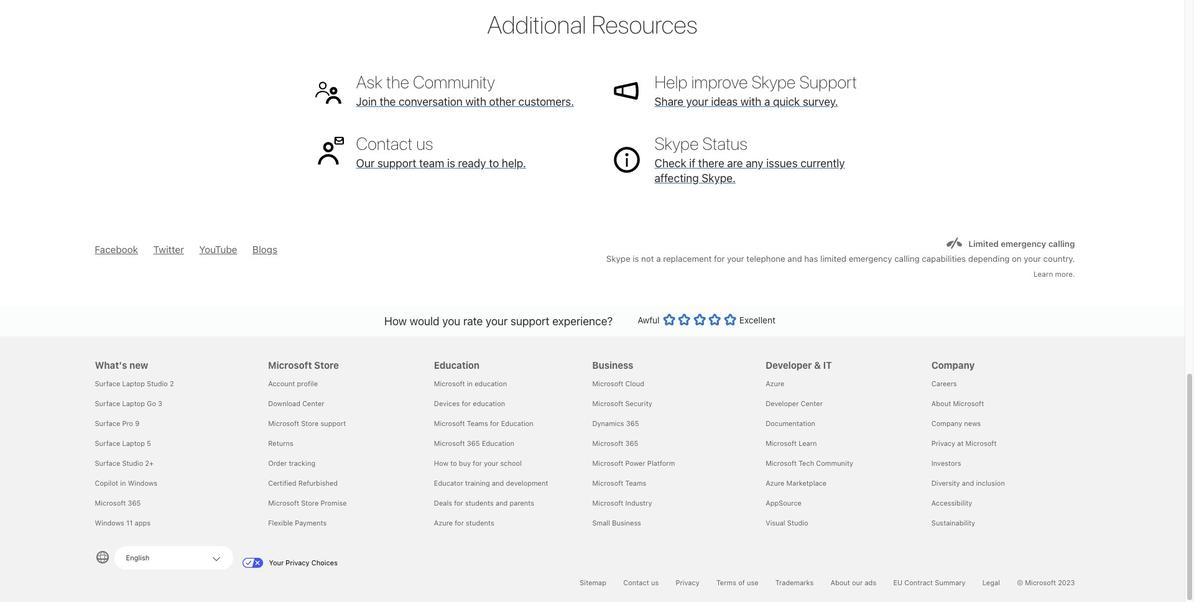 Task type: locate. For each thing, give the bounding box(es) containing it.
1 vertical spatial education
[[473, 399, 505, 407]]

1 center from the left
[[302, 399, 324, 407]]

1 vertical spatial privacy
[[286, 559, 309, 567]]

diversity and inclusion
[[932, 479, 1005, 487]]

for right replacement
[[714, 254, 725, 264]]

1 with from the left
[[465, 95, 486, 108]]

2 horizontal spatial studio
[[787, 519, 808, 527]]

microsoft for microsoft security link
[[592, 399, 623, 407]]

studio right visual
[[787, 519, 808, 527]]

contact us our support team is ready to help.
[[356, 133, 526, 170]]

promise
[[321, 499, 347, 507]]

team
[[419, 157, 444, 170]]

microsoft for microsoft store support link
[[268, 419, 299, 427]]

microsoft up microsoft teams
[[592, 459, 623, 467]]

store
[[314, 360, 339, 371], [301, 419, 319, 427], [301, 499, 319, 507]]

about inside footer resource links "element"
[[932, 399, 951, 407]]

about our ads link
[[831, 578, 876, 587]]

0 vertical spatial laptop
[[122, 379, 145, 388]]

share
[[655, 95, 684, 108]]

2 surface from the top
[[95, 399, 120, 407]]

company down 'about microsoft'
[[932, 419, 962, 427]]

1 horizontal spatial microsoft 365
[[592, 439, 638, 447]]

developer inside heading
[[766, 360, 812, 371]]

business down microsoft industry
[[612, 519, 641, 527]]

how would you rate your support experience? list box
[[663, 311, 736, 333]]

about microsoft
[[932, 399, 984, 407]]

us left privacy link
[[651, 578, 659, 587]]

2 vertical spatial support
[[321, 419, 346, 427]]

about
[[932, 399, 951, 407], [831, 578, 850, 587]]

microsoft up buy
[[434, 439, 465, 447]]

0 vertical spatial education
[[475, 379, 507, 388]]

studio left 2
[[147, 379, 168, 388]]

azure link
[[766, 379, 785, 388]]

education for devices for education
[[473, 399, 505, 407]]

0 horizontal spatial with
[[465, 95, 486, 108]]

contact up "our" on the left of the page
[[356, 133, 412, 154]]

microsoft 365 link down the dynamics 365 link
[[592, 439, 638, 447]]

0 horizontal spatial us
[[416, 133, 433, 154]]

azure for azure link
[[766, 379, 785, 388]]

community up conversation at left
[[413, 72, 495, 92]]

0 vertical spatial store
[[314, 360, 339, 371]]

&
[[814, 360, 821, 371]]

0 horizontal spatial calling
[[895, 254, 920, 264]]

windows down 2+
[[128, 479, 157, 487]]

learn inside limited emergency calling skype is not a replacement for your telephone and has limited emergency calling capabilities depending on your country. learn more.
[[1034, 270, 1053, 278]]

education up devices for education "link" at the bottom left
[[475, 379, 507, 388]]

legal
[[983, 578, 1000, 587]]

a left 'quick'
[[764, 95, 770, 108]]

contact
[[356, 133, 412, 154], [623, 578, 649, 587]]

0 horizontal spatial windows
[[95, 519, 124, 527]]

teams
[[467, 419, 488, 427], [625, 479, 646, 487]]

microsoft 365 down the dynamics 365 link
[[592, 439, 638, 447]]

with left the other
[[465, 95, 486, 108]]

1 vertical spatial students
[[466, 519, 494, 527]]

surface laptop 5
[[95, 439, 151, 447]]

experience?
[[552, 314, 613, 328]]

excellent
[[739, 315, 776, 325]]

how left would
[[384, 314, 407, 328]]

365 up 11
[[128, 499, 141, 507]]

to inside footer resource links "element"
[[450, 459, 457, 467]]

1 vertical spatial calling
[[895, 254, 920, 264]]

microsoft down dynamics
[[592, 439, 623, 447]]

1 horizontal spatial center
[[801, 399, 823, 407]]

0 vertical spatial support
[[377, 157, 416, 170]]

teams up microsoft 365 education
[[467, 419, 488, 427]]

flexible
[[268, 519, 293, 527]]

0 horizontal spatial teams
[[467, 419, 488, 427]]

the right ask
[[386, 72, 409, 92]]

store inside heading
[[314, 360, 339, 371]]

support right "our" on the left of the page
[[377, 157, 416, 170]]

0 vertical spatial community
[[413, 72, 495, 92]]

limited emergency calling skype is not a replacement for your telephone and has limited emergency calling capabilities depending on your country. learn more.
[[606, 239, 1075, 278]]

support up "education" heading
[[511, 314, 550, 328]]

your left ideas
[[686, 95, 708, 108]]

microsoft down documentation on the right bottom of the page
[[766, 439, 797, 447]]

0 horizontal spatial emergency
[[849, 254, 892, 264]]

1 company from the top
[[932, 360, 975, 371]]

365 for the dynamics 365 link
[[626, 419, 639, 427]]

365 up "how to buy for your school" link
[[467, 439, 480, 447]]

1 vertical spatial about
[[831, 578, 850, 587]]

1 vertical spatial studio
[[122, 459, 143, 467]]

skype inside limited emergency calling skype is not a replacement for your telephone and has limited emergency calling capabilities depending on your country. learn more.
[[606, 254, 630, 264]]

in up devices for education on the bottom of the page
[[467, 379, 473, 388]]

surface for surface studio 2+
[[95, 459, 120, 467]]

0 horizontal spatial community
[[413, 72, 495, 92]]

laptop left '5'
[[122, 439, 145, 447]]

students down deals for students and parents link
[[466, 519, 494, 527]]

deals for students and parents link
[[434, 499, 534, 507]]

new
[[129, 360, 148, 371]]

1 horizontal spatial calling
[[1048, 239, 1075, 249]]

careers link
[[932, 379, 957, 388]]

join
[[356, 95, 377, 108]]

help improve skype support share your ideas with a quick survey.
[[655, 72, 857, 108]]

a inside help improve skype support share your ideas with a quick survey.
[[764, 95, 770, 108]]

microsoft right ©
[[1025, 578, 1056, 587]]

your inside help improve skype support share your ideas with a quick survey.
[[686, 95, 708, 108]]

4 option from the left
[[709, 314, 721, 326]]

is right "team"
[[447, 157, 455, 170]]

0 vertical spatial studio
[[147, 379, 168, 388]]

center down profile
[[302, 399, 324, 407]]

a right not
[[656, 254, 661, 264]]

0 vertical spatial teams
[[467, 419, 488, 427]]

1 developer from the top
[[766, 360, 812, 371]]

studio for visual studio
[[787, 519, 808, 527]]

1 horizontal spatial contact
[[623, 578, 649, 587]]

1 vertical spatial skype
[[655, 133, 699, 154]]

microsoft 365 link up windows 11 apps link
[[95, 499, 141, 507]]

microsoft up microsoft industry
[[592, 479, 623, 487]]

2 horizontal spatial support
[[511, 314, 550, 328]]

1 vertical spatial teams
[[625, 479, 646, 487]]

2 company from the top
[[932, 419, 962, 427]]

1 vertical spatial learn
[[799, 439, 817, 447]]

1 vertical spatial how
[[434, 459, 448, 467]]

0 vertical spatial in
[[467, 379, 473, 388]]

0 vertical spatial a
[[764, 95, 770, 108]]

2 vertical spatial azure
[[434, 519, 453, 527]]

to left help.
[[489, 157, 499, 170]]

us inside contact us our support team is ready to help.
[[416, 133, 433, 154]]

with right ideas
[[741, 95, 762, 108]]

1 horizontal spatial learn
[[1034, 270, 1053, 278]]

in
[[467, 379, 473, 388], [120, 479, 126, 487]]

privacy left at
[[932, 439, 955, 447]]

microsoft store support
[[268, 419, 346, 427]]

other
[[489, 95, 516, 108]]

0 horizontal spatial microsoft 365 link
[[95, 499, 141, 507]]

1 vertical spatial in
[[120, 479, 126, 487]]

about down careers
[[932, 399, 951, 407]]

microsoft 365 education
[[434, 439, 514, 447]]

microsoft cloud link
[[592, 379, 644, 388]]

order
[[268, 459, 287, 467]]

4 surface from the top
[[95, 439, 120, 447]]

footer resource links element
[[36, 337, 1149, 533]]

replacement
[[663, 254, 712, 264]]

the right 'join'
[[380, 95, 396, 108]]

1 vertical spatial company
[[932, 419, 962, 427]]

windows 11 apps
[[95, 519, 151, 527]]

account profile
[[268, 379, 318, 388]]

profile
[[297, 379, 318, 388]]

0 vertical spatial skype
[[752, 72, 796, 92]]

0 horizontal spatial about
[[831, 578, 850, 587]]

privacy right your
[[286, 559, 309, 567]]

capabilities
[[922, 254, 966, 264]]

developer & it
[[766, 360, 832, 371]]

skype inside skype status check if there are any issues currently affecting skype.
[[655, 133, 699, 154]]

privacy
[[932, 439, 955, 447], [286, 559, 309, 567], [676, 578, 700, 587]]

developer up azure link
[[766, 360, 812, 371]]

our
[[852, 578, 863, 587]]

3 laptop from the top
[[122, 439, 145, 447]]

skype up check
[[655, 133, 699, 154]]

2 horizontal spatial privacy
[[932, 439, 955, 447]]

azure down deals
[[434, 519, 453, 527]]

terms of use link
[[716, 578, 759, 587]]

company for company
[[932, 360, 975, 371]]

2 with from the left
[[741, 95, 762, 108]]

studio left 2+
[[122, 459, 143, 467]]

1 horizontal spatial privacy
[[676, 578, 700, 587]]

1 horizontal spatial teams
[[625, 479, 646, 487]]

microsoft down microsoft learn
[[766, 459, 797, 467]]

©
[[1017, 578, 1023, 587]]

is left not
[[633, 254, 639, 264]]

option
[[663, 314, 675, 326], [678, 314, 690, 326], [693, 314, 706, 326], [709, 314, 721, 326], [724, 314, 736, 326]]

copilot in windows
[[95, 479, 157, 487]]

1 vertical spatial microsoft 365 link
[[95, 499, 141, 507]]

with inside ask the community join the conversation with other customers.
[[465, 95, 486, 108]]

store up profile
[[314, 360, 339, 371]]

0 horizontal spatial to
[[450, 459, 457, 467]]

developer for developer & it
[[766, 360, 812, 371]]

devices for education link
[[434, 399, 505, 407]]

about left our
[[831, 578, 850, 587]]

in for education
[[467, 379, 473, 388]]

microsoft down copilot
[[95, 499, 126, 507]]

surface laptop studio 2 link
[[95, 379, 174, 388]]

microsoft 365 up windows 11 apps link
[[95, 499, 141, 507]]

1 vertical spatial education
[[501, 419, 534, 427]]

us for contact us our support team is ready to help.
[[416, 133, 433, 154]]

1 vertical spatial community
[[816, 459, 853, 467]]

to
[[489, 157, 499, 170], [450, 459, 457, 467]]

for right buy
[[473, 459, 482, 467]]

microsoft store heading
[[268, 337, 419, 374]]

1 horizontal spatial a
[[764, 95, 770, 108]]

0 vertical spatial privacy
[[932, 439, 955, 447]]

about microsoft link
[[932, 399, 984, 407]]

1 horizontal spatial studio
[[147, 379, 168, 388]]

0 horizontal spatial studio
[[122, 459, 143, 467]]

go
[[147, 399, 156, 407]]

surface down what's
[[95, 379, 120, 388]]

1 horizontal spatial community
[[816, 459, 853, 467]]

facebook
[[95, 244, 138, 255]]

investors link
[[932, 459, 961, 467]]

laptop left the go
[[122, 399, 145, 407]]

students for deals
[[465, 499, 494, 507]]

azure up developer center link
[[766, 379, 785, 388]]

emergency up "on"
[[1001, 239, 1046, 249]]

0 vertical spatial azure
[[766, 379, 785, 388]]

2 developer from the top
[[766, 399, 799, 407]]

community inside ask the community join the conversation with other customers.
[[413, 72, 495, 92]]

windows
[[128, 479, 157, 487], [95, 519, 124, 527]]

studio for surface studio 2+
[[122, 459, 143, 467]]

365 up microsoft power platform link
[[625, 439, 638, 447]]

2 option from the left
[[678, 314, 690, 326]]

additional
[[487, 10, 586, 39]]

0 vertical spatial us
[[416, 133, 433, 154]]

about for about our ads
[[831, 578, 850, 587]]

1 vertical spatial developer
[[766, 399, 799, 407]]

a inside limited emergency calling skype is not a replacement for your telephone and has limited emergency calling capabilities depending on your country. learn more.
[[656, 254, 661, 264]]

microsoft down "download"
[[268, 419, 299, 427]]

flexible payments link
[[268, 519, 327, 527]]

your privacy choices link
[[242, 558, 353, 568]]

microsoft up microsoft security link
[[592, 379, 623, 388]]

store for microsoft store promise
[[301, 499, 319, 507]]

windows left 11
[[95, 519, 124, 527]]

microsoft for microsoft tech community link
[[766, 459, 797, 467]]

your inside footer resource links "element"
[[484, 459, 498, 467]]

calling
[[1048, 239, 1075, 249], [895, 254, 920, 264]]

365 down security
[[626, 419, 639, 427]]

ready
[[458, 157, 486, 170]]

1 vertical spatial windows
[[95, 519, 124, 527]]

surface down "surface pro 9"
[[95, 439, 120, 447]]

support
[[377, 157, 416, 170], [511, 314, 550, 328], [321, 419, 346, 427]]

1 horizontal spatial how
[[434, 459, 448, 467]]

surface laptop go 3 link
[[95, 399, 162, 407]]

more.
[[1055, 270, 1075, 278]]

at
[[957, 439, 964, 447]]

parents
[[510, 499, 534, 507]]

0 vertical spatial learn
[[1034, 270, 1053, 278]]

surface up the surface pro 9 link
[[95, 399, 120, 407]]

microsoft up dynamics
[[592, 399, 623, 407]]

company inside company heading
[[932, 360, 975, 371]]

developer & it heading
[[766, 337, 917, 374]]

investors
[[932, 459, 961, 467]]

surface laptop 5 link
[[95, 439, 151, 447]]

laptop for studio
[[122, 379, 145, 388]]

learn inside footer resource links "element"
[[799, 439, 817, 447]]

company heading
[[932, 337, 1083, 374]]

center for microsoft
[[302, 399, 324, 407]]

2 vertical spatial store
[[301, 499, 319, 507]]

0 vertical spatial business
[[592, 360, 633, 371]]

1 vertical spatial microsoft 365
[[95, 499, 141, 507]]

0 horizontal spatial microsoft 365
[[95, 499, 141, 507]]

1 surface from the top
[[95, 379, 120, 388]]

surface up copilot
[[95, 459, 120, 467]]

your
[[269, 559, 284, 567]]

surface studio 2+
[[95, 459, 154, 467]]

developer center link
[[766, 399, 823, 407]]

0 vertical spatial developer
[[766, 360, 812, 371]]

community
[[413, 72, 495, 92], [816, 459, 853, 467]]

us up "team"
[[416, 133, 433, 154]]

resources
[[592, 10, 698, 39]]

1 vertical spatial a
[[656, 254, 661, 264]]

students for azure
[[466, 519, 494, 527]]

store for microsoft store
[[314, 360, 339, 371]]

for inside limited emergency calling skype is not a replacement for your telephone and has limited emergency calling capabilities depending on your country. learn more.
[[714, 254, 725, 264]]

surface left the pro
[[95, 419, 120, 427]]

and right training
[[492, 479, 504, 487]]

microsoft for the microsoft in education link
[[434, 379, 465, 388]]

support down download center
[[321, 419, 346, 427]]

sustainability link
[[932, 519, 975, 527]]

1 vertical spatial contact
[[623, 578, 649, 587]]

365 for the leftmost microsoft 365 link
[[128, 499, 141, 507]]

1 horizontal spatial in
[[467, 379, 473, 388]]

0 vertical spatial emergency
[[1001, 239, 1046, 249]]

emergency
[[1001, 239, 1046, 249], [849, 254, 892, 264]]

there
[[698, 157, 724, 170]]

2 center from the left
[[801, 399, 823, 407]]

how up "educator"
[[434, 459, 448, 467]]

calling up country.
[[1048, 239, 1075, 249]]

azure up appsource link
[[766, 479, 785, 487]]

microsoft down 'certified'
[[268, 499, 299, 507]]

1 laptop from the top
[[122, 379, 145, 388]]

microsoft for microsoft industry link
[[592, 499, 623, 507]]

3 surface from the top
[[95, 419, 120, 427]]

0 horizontal spatial how
[[384, 314, 407, 328]]

0 vertical spatial how
[[384, 314, 407, 328]]

1 vertical spatial store
[[301, 419, 319, 427]]

how for how would you rate your support experience?
[[384, 314, 407, 328]]

and left "has"
[[788, 254, 802, 264]]

microsoft up the account profile 'link'
[[268, 360, 312, 371]]

0 horizontal spatial is
[[447, 157, 455, 170]]

your left school
[[484, 459, 498, 467]]

store down download center link
[[301, 419, 319, 427]]

1 horizontal spatial with
[[741, 95, 762, 108]]

contact inside contact us our support team is ready to help.
[[356, 133, 412, 154]]

small
[[592, 519, 610, 527]]

1 horizontal spatial support
[[377, 157, 416, 170]]

skype left not
[[606, 254, 630, 264]]

0 horizontal spatial skype
[[606, 254, 630, 264]]

microsoft inside microsoft store heading
[[268, 360, 312, 371]]

choices
[[311, 559, 338, 567]]

to left buy
[[450, 459, 457, 467]]

0 horizontal spatial support
[[321, 419, 346, 427]]

for
[[714, 254, 725, 264], [462, 399, 471, 407], [490, 419, 499, 427], [473, 459, 482, 467], [454, 499, 463, 507], [455, 519, 464, 527]]

rate
[[463, 314, 483, 328]]

laptop for go
[[122, 399, 145, 407]]

1 vertical spatial laptop
[[122, 399, 145, 407]]

microsoft learn
[[766, 439, 817, 447]]

laptop down new
[[122, 379, 145, 388]]

company news link
[[932, 419, 981, 427]]

0 vertical spatial microsoft 365
[[592, 439, 638, 447]]

in right copilot
[[120, 479, 126, 487]]

microsoft store promise link
[[268, 499, 347, 507]]

1 horizontal spatial about
[[932, 399, 951, 407]]

microsoft up small
[[592, 499, 623, 507]]

education up microsoft teams for education
[[473, 399, 505, 407]]

privacy left terms
[[676, 578, 700, 587]]

0 vertical spatial to
[[489, 157, 499, 170]]

contact us link
[[623, 578, 659, 587]]

store for microsoft store support
[[301, 419, 319, 427]]

privacy inside footer resource links "element"
[[932, 439, 955, 447]]

certified refurbished
[[268, 479, 338, 487]]

how inside footer resource links "element"
[[434, 459, 448, 467]]

2 vertical spatial laptop
[[122, 439, 145, 447]]

0 vertical spatial education
[[434, 360, 480, 371]]

0 horizontal spatial contact
[[356, 133, 412, 154]]

devices
[[434, 399, 460, 407]]

refurbished
[[298, 479, 338, 487]]

5 surface from the top
[[95, 459, 120, 467]]

2 vertical spatial studio
[[787, 519, 808, 527]]

0 horizontal spatial center
[[302, 399, 324, 407]]

0 horizontal spatial in
[[120, 479, 126, 487]]

surface laptop go 3
[[95, 399, 162, 407]]

2 laptop from the top
[[122, 399, 145, 407]]

0 vertical spatial microsoft 365 link
[[592, 439, 638, 447]]

deals
[[434, 499, 452, 507]]

community right the "tech"
[[816, 459, 853, 467]]

2 vertical spatial skype
[[606, 254, 630, 264]]

developer down azure link
[[766, 399, 799, 407]]

0 horizontal spatial privacy
[[286, 559, 309, 567]]

community inside footer resource links "element"
[[816, 459, 853, 467]]

appsource
[[766, 499, 802, 507]]

surface
[[95, 379, 120, 388], [95, 399, 120, 407], [95, 419, 120, 427], [95, 439, 120, 447], [95, 459, 120, 467]]

0 horizontal spatial learn
[[799, 439, 817, 447]]

0 vertical spatial about
[[932, 399, 951, 407]]

learn left more.
[[1034, 270, 1053, 278]]

0 vertical spatial windows
[[128, 479, 157, 487]]

students down training
[[465, 499, 494, 507]]

certified refurbished link
[[268, 479, 338, 487]]

teams down power
[[625, 479, 646, 487]]

1 horizontal spatial windows
[[128, 479, 157, 487]]

calling left capabilities
[[895, 254, 920, 264]]

1 vertical spatial emergency
[[849, 254, 892, 264]]

1 vertical spatial azure
[[766, 479, 785, 487]]



Task type: vqa. For each thing, say whether or not it's contained in the screenshot.


Task type: describe. For each thing, give the bounding box(es) containing it.
platform
[[647, 459, 675, 467]]

microsoft for microsoft power platform link
[[592, 459, 623, 467]]

privacy link
[[676, 578, 700, 587]]

is inside limited emergency calling skype is not a replacement for your telephone and has limited emergency calling capabilities depending on your country. learn more.
[[633, 254, 639, 264]]

microsoft 365 for the leftmost microsoft 365 link
[[95, 499, 141, 507]]

ask
[[356, 72, 383, 92]]

center for developer
[[801, 399, 823, 407]]

ads
[[865, 578, 876, 587]]

2
[[170, 379, 174, 388]]

0 vertical spatial calling
[[1048, 239, 1075, 249]]

support inside contact us our support team is ready to help.
[[377, 157, 416, 170]]

teams for microsoft teams for education
[[467, 419, 488, 427]]

microsoft for microsoft teams link
[[592, 479, 623, 487]]

microsoft 365 education link
[[434, 439, 514, 447]]

microsoft for the microsoft cloud link
[[592, 379, 623, 388]]

industry
[[625, 499, 652, 507]]

youtube link
[[199, 244, 237, 255]]

business heading
[[592, 337, 751, 374]]

microsoft security link
[[592, 399, 652, 407]]

microsoft for microsoft learn link
[[766, 439, 797, 447]]

1 option from the left
[[663, 314, 675, 326]]

microsoft teams link
[[592, 479, 646, 487]]

for right devices
[[462, 399, 471, 407]]

education inside heading
[[434, 360, 480, 371]]

5 option from the left
[[724, 314, 736, 326]]

community for tech
[[816, 459, 853, 467]]

copilot
[[95, 479, 118, 487]]

small business link
[[592, 519, 641, 527]]

microsoft right at
[[966, 439, 997, 447]]

trademarks link
[[775, 578, 814, 587]]

teams for microsoft teams
[[625, 479, 646, 487]]

diversity and inclusion link
[[932, 479, 1005, 487]]

privacy at microsoft link
[[932, 439, 997, 447]]

laptop for 5
[[122, 439, 145, 447]]

terms
[[716, 578, 736, 587]]

would
[[410, 314, 440, 328]]

surface for surface laptop go 3
[[95, 399, 120, 407]]

community for the
[[413, 72, 495, 92]]

our
[[356, 157, 375, 170]]

surface studio 2+ link
[[95, 459, 154, 467]]

education for microsoft in education
[[475, 379, 507, 388]]

for down deals for students and parents link
[[455, 519, 464, 527]]

microsoft for microsoft store promise link
[[268, 499, 299, 507]]

and left parents
[[496, 499, 508, 507]]

with inside help improve skype support share your ideas with a quick survey.
[[741, 95, 762, 108]]

depending
[[968, 254, 1010, 264]]

contact for contact us
[[623, 578, 649, 587]]

1 horizontal spatial microsoft 365 link
[[592, 439, 638, 447]]

for up microsoft 365 education
[[490, 419, 499, 427]]

how to buy for your school link
[[434, 459, 522, 467]]

microsoft for microsoft 365 education link
[[434, 439, 465, 447]]

california consumer privacy act (ccpa) opt-out icon image
[[242, 558, 269, 568]]

privacy for privacy at microsoft
[[932, 439, 955, 447]]

telephone
[[747, 254, 785, 264]]

1 vertical spatial support
[[511, 314, 550, 328]]

visual studio
[[766, 519, 808, 527]]

download center
[[268, 399, 324, 407]]

help.
[[502, 157, 526, 170]]

download center link
[[268, 399, 324, 407]]

microsoft cloud
[[592, 379, 644, 388]]

order tracking
[[268, 459, 315, 467]]

surface for surface pro 9
[[95, 419, 120, 427]]

microsoft in education link
[[434, 379, 507, 388]]

1 horizontal spatial emergency
[[1001, 239, 1046, 249]]

© microsoft 2023
[[1017, 578, 1075, 587]]

11
[[126, 519, 133, 527]]

developer for developer center
[[766, 399, 799, 407]]

dynamics 365
[[592, 419, 639, 427]]

about for about microsoft
[[932, 399, 951, 407]]

education heading
[[434, 337, 585, 374]]

microsoft learn link
[[766, 439, 817, 447]]

how for how to buy for your school
[[434, 459, 448, 467]]

customers.
[[518, 95, 574, 108]]

your left telephone
[[727, 254, 744, 264]]

skype inside help improve skype support share your ideas with a quick survey.
[[752, 72, 796, 92]]

and right 'diversity'
[[962, 479, 974, 487]]

what's
[[95, 360, 127, 371]]

additional resources
[[487, 10, 698, 39]]

surface for surface laptop studio 2
[[95, 379, 120, 388]]

company news
[[932, 419, 981, 427]]

365 for microsoft 365 education link
[[467, 439, 480, 447]]

company for company news
[[932, 419, 962, 427]]

copilot in windows link
[[95, 479, 157, 487]]

educator
[[434, 479, 463, 487]]

surface for surface laptop 5
[[95, 439, 120, 447]]

tracking
[[289, 459, 315, 467]]

terms of use
[[716, 578, 759, 587]]

school
[[500, 459, 522, 467]]

skype status check if there are any issues currently affecting skype.
[[655, 133, 845, 185]]

accessibility
[[932, 499, 972, 507]]

what's new heading
[[95, 337, 253, 374]]

azure for azure marketplace
[[766, 479, 785, 487]]

2023
[[1058, 578, 1075, 587]]

contact for contact us our support team is ready to help.
[[356, 133, 412, 154]]

account
[[268, 379, 295, 388]]

of
[[738, 578, 745, 587]]

support inside footer resource links "element"
[[321, 419, 346, 427]]

improve
[[691, 72, 748, 92]]

country.
[[1043, 254, 1075, 264]]

microsoft power platform
[[592, 459, 675, 467]]

survey.
[[803, 95, 838, 108]]

status
[[702, 133, 748, 154]]

buy
[[459, 459, 471, 467]]

ask the community join the conversation with other customers.
[[356, 72, 574, 108]]

2 vertical spatial education
[[482, 439, 514, 447]]

for right deals
[[454, 499, 463, 507]]

to inside contact us our support team is ready to help.
[[489, 157, 499, 170]]

3 option from the left
[[693, 314, 706, 326]]

sitemap
[[580, 578, 606, 587]]

diversity
[[932, 479, 960, 487]]

payments
[[295, 519, 327, 527]]

contact us
[[623, 578, 659, 587]]

your right "on"
[[1024, 254, 1041, 264]]

twitter link
[[153, 244, 184, 255]]

blogs link
[[253, 244, 277, 255]]

educator training and development
[[434, 479, 548, 487]]

dynamics
[[592, 419, 624, 427]]

0 vertical spatial the
[[386, 72, 409, 92]]

microsoft up news
[[953, 399, 984, 407]]

security
[[625, 399, 652, 407]]

limited
[[820, 254, 847, 264]]

summary
[[935, 578, 966, 587]]

microsoft teams
[[592, 479, 646, 487]]

microsoft for microsoft teams for education link
[[434, 419, 465, 427]]

sitemap link
[[580, 578, 606, 587]]

microsoft for right microsoft 365 link
[[592, 439, 623, 447]]

cloud
[[625, 379, 644, 388]]

is inside contact us our support team is ready to help.
[[447, 157, 455, 170]]

inclusion
[[976, 479, 1005, 487]]

in for windows
[[120, 479, 126, 487]]

1 vertical spatial the
[[380, 95, 396, 108]]

microsoft for microsoft store heading
[[268, 360, 312, 371]]

2+
[[145, 459, 154, 467]]

365 for right microsoft 365 link
[[625, 439, 638, 447]]

privacy for privacy link
[[676, 578, 700, 587]]

legal link
[[983, 578, 1000, 587]]

tech
[[799, 459, 814, 467]]

us for contact us
[[651, 578, 659, 587]]

educator training and development link
[[434, 479, 548, 487]]

and inside limited emergency calling skype is not a replacement for your telephone and has limited emergency calling capabilities depending on your country. learn more.
[[788, 254, 802, 264]]

azure for azure for students
[[434, 519, 453, 527]]

business inside heading
[[592, 360, 633, 371]]

eu contract summary link
[[893, 578, 966, 587]]

microsoft 365 for right microsoft 365 link
[[592, 439, 638, 447]]

your right rate
[[486, 314, 508, 328]]

privacy at microsoft
[[932, 439, 997, 447]]

1 vertical spatial business
[[612, 519, 641, 527]]

microsoft for the leftmost microsoft 365 link
[[95, 499, 126, 507]]



